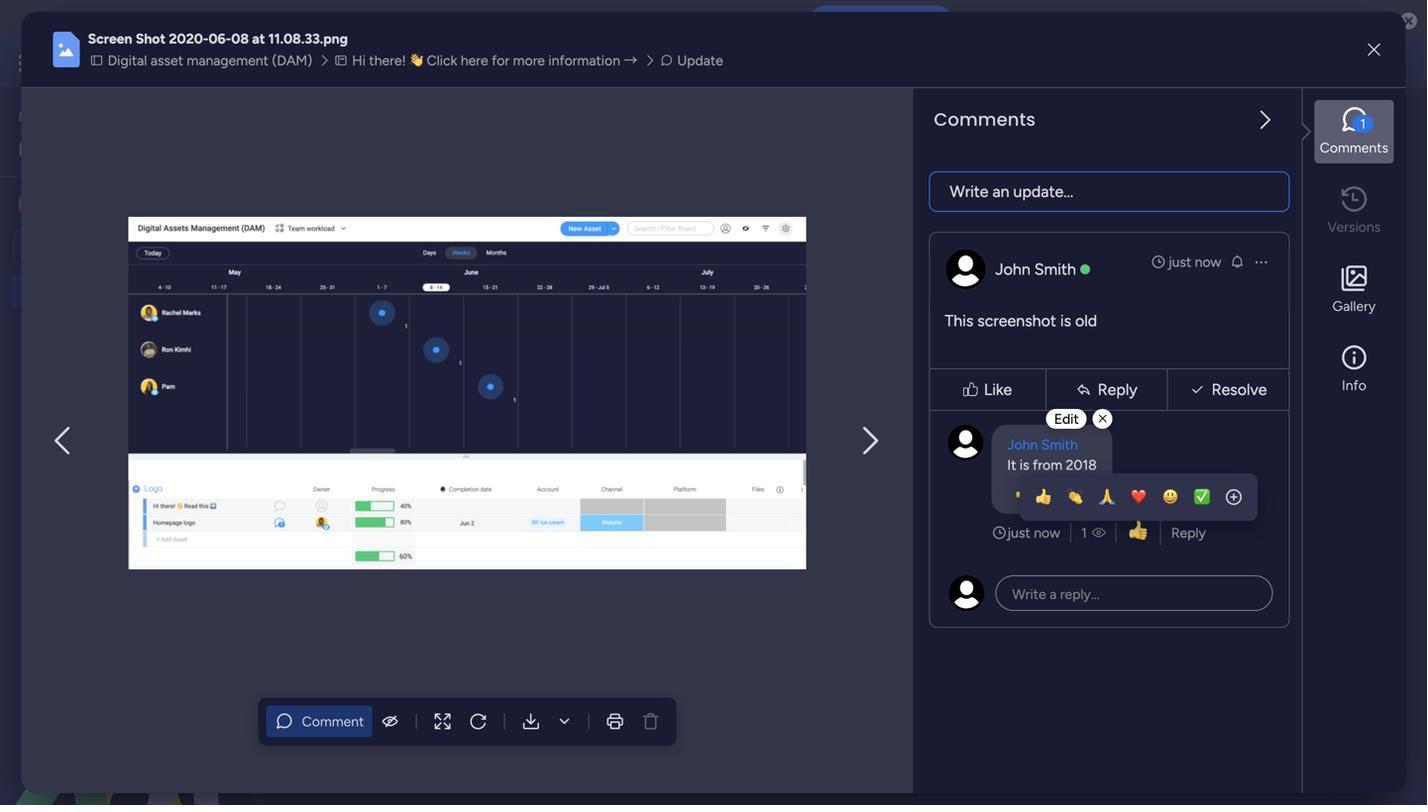 Task type: vqa. For each thing, say whether or not it's contained in the screenshot.
bottommost the 'work'
no



Task type: locate. For each thing, give the bounding box(es) containing it.
an
[[993, 183, 1010, 201]]

Search field
[[574, 233, 634, 261]]

search image
[[480, 295, 496, 310]]

1 horizontal spatial now
[[1195, 254, 1221, 271]]

Search for files search field
[[323, 287, 503, 318]]

just now left the reminder image
[[1168, 254, 1221, 271]]

0 vertical spatial creative
[[46, 195, 107, 214]]

see plans
[[347, 55, 406, 72]]

smith for john smith link to the top
[[1034, 260, 1076, 279]]

option
[[0, 274, 253, 278]]

requests
[[102, 317, 156, 334]]

0 vertical spatial john smith
[[995, 260, 1076, 279]]

0 horizontal spatial just
[[1007, 525, 1031, 542]]

1 vertical spatial comments
[[1320, 139, 1389, 156]]

computer
[[727, 11, 795, 29]]

see
[[347, 55, 370, 72]]

list box
[[0, 271, 253, 644]]

1 horizontal spatial just now
[[1168, 254, 1221, 271]]

0 horizontal spatial reply
[[1098, 381, 1138, 400]]

(dam) inside list box
[[211, 283, 251, 300]]

at
[[252, 30, 265, 47], [489, 533, 502, 550], [728, 533, 740, 550], [966, 533, 978, 550]]

update
[[677, 52, 723, 69], [343, 559, 389, 576], [581, 559, 627, 576]]

0 vertical spatial now
[[1195, 254, 1221, 271]]

1 vertical spatial john
[[1007, 437, 1038, 454]]

1 vertical spatial just now
[[1007, 525, 1060, 542]]

1 vertical spatial public board image
[[21, 316, 40, 335]]

enable for enable now!
[[844, 12, 885, 28]]

1 comments
[[1320, 116, 1389, 156]]

john for the bottommost john smith link
[[1007, 437, 1038, 454]]

0 vertical spatial write
[[950, 183, 989, 201]]

just now down 👍 button
[[1007, 525, 1060, 542]]

0 vertical spatial public board image
[[21, 282, 40, 301]]

smith up gallery layout group
[[1034, 260, 1076, 279]]

1 horizontal spatial 11.08.33.png
[[744, 533, 821, 550]]

1 public board image from the top
[[21, 282, 40, 301]]

1 horizontal spatial this
[[945, 312, 974, 331]]

update button
[[657, 50, 729, 72], [323, 557, 395, 578], [561, 557, 633, 578]]

smith up it is from 2018
[[1041, 437, 1078, 454]]

reply
[[1098, 381, 1138, 400], [1171, 525, 1206, 542]]

just down the 1 button
[[1007, 525, 1031, 542]]

0 horizontal spatial is
[[1020, 457, 1029, 474]]

john for john smith link to the top
[[995, 260, 1031, 279]]

reply up the dapulse x slim image in the right of the page
[[1098, 381, 1138, 400]]

screenshot
[[978, 312, 1056, 331]]

comments
[[934, 107, 1036, 133], [1320, 139, 1389, 156]]

update for the right update button
[[677, 52, 723, 69]]

lottie animation image
[[0, 606, 253, 806]]

0 vertical spatial john
[[995, 260, 1031, 279]]

gallery
[[1333, 298, 1376, 315]]

0 horizontal spatial this
[[697, 11, 724, 29]]

update down the on
[[677, 52, 723, 69]]

0 vertical spatial is
[[1060, 312, 1071, 331]]

public board image for creative requests
[[21, 316, 40, 335]]

update down screen shot 2020-06-09 at 17.51.54.png
[[343, 559, 389, 576]]

None search field
[[323, 287, 503, 318]]

this
[[697, 11, 724, 29], [945, 312, 974, 331]]

management inside list box
[[126, 283, 207, 300]]

1 vertical spatial smith
[[1041, 437, 1078, 454]]

enable for enable desktop notifications on this computer
[[475, 11, 520, 29]]

work
[[160, 52, 196, 74]]

john smith link up from
[[1007, 437, 1078, 454]]

0 vertical spatial (dam)
[[272, 52, 312, 69]]

reply down ✅ button
[[1171, 525, 1206, 542]]

11.08.33.png
[[268, 30, 348, 47], [744, 533, 821, 550]]

0 horizontal spatial (dam)
[[211, 283, 251, 300]]

😃 button
[[1155, 482, 1186, 514]]

digital left work
[[108, 52, 147, 69]]

there!
[[369, 52, 406, 69]]

comment
[[302, 713, 364, 730]]

1 vertical spatial asset
[[341, 239, 373, 255]]

public board image
[[21, 282, 40, 301], [21, 316, 40, 335]]

(dam) up redesign
[[211, 283, 251, 300]]

👏 button
[[1059, 482, 1091, 514]]

this right the on
[[697, 11, 724, 29]]

1 horizontal spatial digital
[[108, 52, 147, 69]]

1 v1 from the left
[[377, 489, 392, 505]]

11.06.17.png
[[982, 533, 1057, 550]]

enable inside enable now! button
[[844, 12, 885, 28]]

it is from 2018
[[1007, 457, 1097, 474]]

0 vertical spatial just
[[1168, 254, 1192, 271]]

integrate button
[[1043, 173, 1234, 215]]

1 horizontal spatial comments
[[1320, 139, 1389, 156]]

creative up website
[[47, 317, 99, 334]]

edit link
[[1046, 410, 1087, 429]]

2 enable from the left
[[844, 12, 885, 28]]

enable desktop notifications on this computer
[[475, 11, 795, 29]]

reply inside button
[[1098, 381, 1138, 400]]

1 horizontal spatial screen shot 2020-06-08 at 11.08.33.png
[[565, 533, 821, 550]]

17.51.54.png
[[505, 533, 582, 550]]

from
[[1033, 457, 1063, 474]]

1 enable from the left
[[475, 11, 520, 29]]

0 vertical spatial this
[[697, 11, 724, 29]]

update for middle update button
[[581, 559, 627, 576]]

1 vertical spatial john smith link
[[1007, 437, 1078, 454]]

c
[[24, 196, 34, 213]]

digital asset management (dam) inside button
[[108, 52, 312, 69]]

write inside the 'write an update...' 'button'
[[950, 183, 989, 201]]

new
[[308, 239, 337, 255]]

creative inside workspace selection element
[[46, 195, 107, 214]]

2 public board image from the top
[[21, 316, 40, 335]]

now down 👍 button
[[1034, 525, 1060, 542]]

gallery layout group
[[1061, 286, 1137, 319]]

0 horizontal spatial v1
[[377, 489, 392, 505]]

1 vertical spatial creative
[[47, 317, 99, 334]]

for
[[492, 52, 510, 69]]

❤️ button
[[1123, 482, 1155, 514]]

widget
[[489, 238, 532, 255]]

1 horizontal spatial update
[[581, 559, 627, 576]]

0 vertical spatial reply
[[1098, 381, 1138, 400]]

person
[[676, 239, 719, 255]]

enable left now!
[[844, 12, 885, 28]]

creative right c
[[46, 195, 107, 214]]

1 vertical spatial john smith
[[1007, 437, 1078, 454]]

website
[[47, 351, 98, 368]]

1 vertical spatial is
[[1020, 457, 1029, 474]]

john
[[995, 260, 1031, 279], [1007, 437, 1038, 454]]

write for write a reply...
[[1012, 586, 1046, 603]]

management
[[200, 52, 308, 74], [187, 52, 269, 69], [126, 283, 207, 300]]

1 vertical spatial now
[[1034, 525, 1060, 542]]

🙏 button
[[1091, 482, 1123, 514]]

just left the reminder image
[[1168, 254, 1192, 271]]

v2 seen image
[[1092, 524, 1106, 543]]

0 vertical spatial smith
[[1034, 260, 1076, 279]]

enable up for at the left of page
[[475, 11, 520, 29]]

1 vertical spatial reply
[[1171, 525, 1206, 542]]

click
[[427, 52, 457, 69]]

👏
[[1067, 488, 1083, 507]]

→
[[624, 52, 638, 69]]

2018
[[1066, 457, 1097, 474]]

like button
[[934, 360, 1041, 420]]

2 horizontal spatial asset
[[341, 239, 373, 255]]

screen shot 2020-06-08 at 11.08.33.png
[[88, 30, 348, 47], [565, 533, 821, 550]]

1 vertical spatial just
[[1007, 525, 1031, 542]]

notifications
[[583, 11, 670, 29]]

1 horizontal spatial asset
[[151, 52, 183, 69]]

update down 17.51.54.png
[[581, 559, 627, 576]]

0 horizontal spatial screen shot 2020-06-08 at 11.08.33.png
[[88, 30, 348, 47]]

john smith image
[[1372, 48, 1403, 79]]

1 vertical spatial screen shot 2020-06-08 at 11.08.33.png
[[565, 533, 821, 550]]

2 horizontal spatial 08
[[945, 533, 962, 550]]

comments down / at the right of page
[[1320, 139, 1389, 156]]

just now
[[1168, 254, 1221, 271], [1007, 525, 1060, 542]]

digital inside button
[[108, 52, 147, 69]]

creative assets
[[46, 195, 156, 214]]

write left an in the right of the page
[[950, 183, 989, 201]]

0 horizontal spatial asset
[[89, 283, 122, 300]]

invite / 1
[[1296, 116, 1349, 133]]

asset inside new asset button
[[341, 239, 373, 255]]

1 vertical spatial digital
[[47, 283, 86, 300]]

0 horizontal spatial write
[[950, 183, 989, 201]]

0 vertical spatial 11.08.33.png
[[268, 30, 348, 47]]

john smith up from
[[1007, 437, 1078, 454]]

smith
[[1034, 260, 1076, 279], [1041, 437, 1078, 454]]

1 horizontal spatial enable
[[844, 12, 885, 28]]

asset inside list box
[[89, 283, 122, 300]]

1 vertical spatial write
[[1012, 586, 1046, 603]]

is
[[1060, 312, 1071, 331], [1020, 457, 1029, 474]]

showing
[[323, 329, 377, 346]]

1 vertical spatial 11.08.33.png
[[744, 533, 821, 550]]

select product image
[[18, 54, 38, 73]]

resolve button
[[1172, 374, 1285, 407]]

creative
[[46, 195, 107, 214], [47, 317, 99, 334]]

is left old on the right top of page
[[1060, 312, 1071, 331]]

(dam) left see
[[272, 52, 312, 69]]

2 horizontal spatial update
[[677, 52, 723, 69]]

2020-
[[169, 30, 209, 47], [407, 533, 447, 550], [645, 533, 684, 550], [883, 533, 922, 550]]

arrow down image
[[806, 235, 830, 259]]

john up it
[[1007, 437, 1038, 454]]

Search in workspace field
[[42, 235, 166, 258]]

comments up an in the right of the page
[[934, 107, 1036, 133]]

john smith up this screenshot is old
[[995, 260, 1076, 279]]

0 horizontal spatial enable
[[475, 11, 520, 29]]

9
[[433, 329, 440, 346]]

this left screenshot
[[945, 312, 974, 331]]

v1
[[377, 489, 392, 505], [615, 489, 630, 505]]

john up screenshot
[[995, 260, 1031, 279]]

👍 button
[[1028, 482, 1059, 514]]

0 horizontal spatial 08
[[231, 30, 249, 47]]

1 horizontal spatial (dam)
[[272, 52, 312, 69]]

reminder image
[[1229, 254, 1245, 270]]

0 vertical spatial digital
[[108, 52, 147, 69]]

👍
[[1036, 488, 1051, 507]]

1 horizontal spatial write
[[1012, 586, 1046, 603]]

0 horizontal spatial comments
[[934, 107, 1036, 133]]

write left "a"
[[1012, 586, 1046, 603]]

0 vertical spatial asset
[[151, 52, 183, 69]]

0 vertical spatial just now
[[1168, 254, 1221, 271]]

0 vertical spatial screen shot 2020-06-08 at 11.08.33.png
[[88, 30, 348, 47]]

2 vertical spatial asset
[[89, 283, 122, 300]]

add widget
[[460, 238, 532, 255]]

1 vertical spatial (dam)
[[211, 283, 251, 300]]

smith for the bottommost john smith link
[[1041, 437, 1078, 454]]

enable
[[475, 11, 520, 29], [844, 12, 885, 28]]

now left the reminder image
[[1195, 254, 1221, 271]]

0 horizontal spatial update
[[343, 559, 389, 576]]

john smith link up this screenshot is old
[[995, 260, 1076, 279]]

0 vertical spatial digital asset management (dam)
[[108, 52, 312, 69]]

monday
[[88, 52, 156, 74]]

download image
[[554, 712, 574, 732]]

0 horizontal spatial just now
[[1007, 525, 1060, 542]]

1 horizontal spatial v1
[[615, 489, 630, 505]]

(dam)
[[272, 52, 312, 69], [211, 283, 251, 300]]

06-
[[209, 30, 231, 47], [447, 533, 469, 550], [684, 533, 707, 550], [922, 533, 945, 550]]

digital up creative requests
[[47, 283, 86, 300]]

0 horizontal spatial 11.08.33.png
[[268, 30, 348, 47]]

filter
[[768, 239, 800, 255]]

is right it
[[1020, 457, 1029, 474]]



Task type: describe. For each thing, give the bounding box(es) containing it.
write a reply...
[[1012, 586, 1100, 603]]

✅
[[1194, 488, 1210, 507]]

resolve
[[1212, 381, 1267, 400]]

dapulse close image
[[1400, 11, 1417, 32]]

1 horizontal spatial update button
[[561, 557, 633, 578]]

asset inside digital asset management (dam) button
[[151, 52, 183, 69]]

showing 3 out of 9 files
[[323, 329, 469, 346]]

1 button
[[1007, 481, 1047, 505]]

options image
[[1253, 254, 1269, 270]]

john smith for john smith link to the top
[[995, 260, 1076, 279]]

new asset button
[[300, 231, 381, 263]]

assets
[[111, 195, 156, 214]]

0 vertical spatial john smith link
[[995, 260, 1076, 279]]

creative for creative requests
[[47, 317, 99, 334]]

v2 search image
[[560, 236, 574, 258]]

update for update button to the left
[[343, 559, 389, 576]]

hi there!   👋  click here for more information  →
[[352, 52, 638, 69]]

2 v1 from the left
[[615, 489, 630, 505]]

reply button
[[1050, 374, 1163, 407]]

hi there!   👋  click here for more information  → button
[[332, 50, 644, 72]]

public board image for digital asset management (dam)
[[21, 282, 40, 301]]

write an update... button
[[929, 172, 1290, 212]]

0 horizontal spatial now
[[1034, 525, 1060, 542]]

monday work management
[[88, 52, 308, 74]]

0 horizontal spatial digital
[[47, 283, 86, 300]]

😃
[[1162, 488, 1178, 507]]

edit
[[1054, 411, 1079, 428]]

filter button
[[737, 231, 830, 263]]

1 vertical spatial digital asset management (dam)
[[47, 283, 251, 300]]

on
[[673, 11, 693, 29]]

1 inside button
[[1033, 484, 1039, 501]]

like
[[984, 381, 1012, 400]]

0 vertical spatial comments
[[934, 107, 1036, 133]]

write for write an update...
[[950, 183, 989, 201]]

automate button
[[1242, 178, 1348, 210]]

🙏
[[1099, 488, 1115, 507]]

website homepage redesign
[[47, 351, 224, 368]]

public board image
[[21, 350, 40, 369]]

plans
[[374, 55, 406, 72]]

management inside button
[[187, 52, 269, 69]]

add view image
[[910, 187, 918, 201]]

(dam) inside button
[[272, 52, 312, 69]]

digital asset management (dam) button
[[88, 50, 318, 72]]

more
[[513, 52, 545, 69]]

1 vertical spatial this
[[945, 312, 974, 331]]

add
[[460, 238, 485, 255]]

homepage
[[101, 351, 167, 368]]

1 inside 1 comments
[[1360, 116, 1366, 133]]

lottie animation element
[[0, 606, 253, 806]]

1 horizontal spatial 08
[[707, 533, 724, 550]]

information
[[548, 52, 620, 69]]

1 inside button
[[1343, 116, 1349, 133]]

person button
[[645, 231, 731, 263]]

/
[[1334, 116, 1340, 133]]

out
[[392, 329, 413, 346]]

update...
[[1013, 183, 1074, 201]]

write an update...
[[950, 183, 1074, 201]]

1 horizontal spatial is
[[1060, 312, 1071, 331]]

old
[[1075, 312, 1097, 331]]

add widget button
[[423, 231, 541, 263]]

here
[[461, 52, 488, 69]]

invite
[[1296, 116, 1331, 133]]

creative requests
[[47, 317, 156, 334]]

new asset
[[308, 239, 373, 255]]

comment button
[[266, 706, 372, 738]]

of
[[416, 329, 429, 346]]

reply link
[[1171, 525, 1206, 542]]

1 horizontal spatial just
[[1168, 254, 1192, 271]]

info button
[[1315, 338, 1394, 402]]

see plans button
[[320, 49, 415, 78]]

creative for creative assets
[[46, 195, 107, 214]]

files
[[444, 329, 469, 346]]

john smith for the bottommost john smith link
[[1007, 437, 1078, 454]]

a
[[1050, 586, 1057, 603]]

3
[[381, 329, 388, 346]]

👋
[[409, 52, 423, 69]]

just now link
[[1151, 252, 1221, 272]]

desktop
[[524, 11, 579, 29]]

gallery button
[[1315, 259, 1394, 322]]

automate
[[1278, 186, 1340, 203]]

workspace selection element
[[19, 192, 159, 216]]

now!
[[888, 12, 919, 28]]

workspace image
[[19, 194, 39, 214]]

09
[[469, 533, 486, 550]]

reply...
[[1060, 586, 1100, 603]]

dapulse x slim image
[[1099, 414, 1107, 425]]

screen shot 2020-06-09 at 17.51.54.png
[[327, 533, 582, 550]]

screen shot 2020-06-08 at 11.06.17.png
[[803, 533, 1057, 550]]

enable now!
[[844, 12, 919, 28]]

list box containing digital asset management (dam)
[[0, 271, 253, 644]]

❤️
[[1131, 488, 1147, 507]]

angle down image
[[391, 240, 401, 254]]

it
[[1007, 457, 1016, 474]]

2 horizontal spatial update button
[[657, 50, 729, 72]]

hi
[[352, 52, 366, 69]]

this screenshot is old
[[945, 312, 1097, 331]]

1 horizontal spatial reply
[[1171, 525, 1206, 542]]

integrate
[[1076, 186, 1133, 203]]

0 horizontal spatial update button
[[323, 557, 395, 578]]



